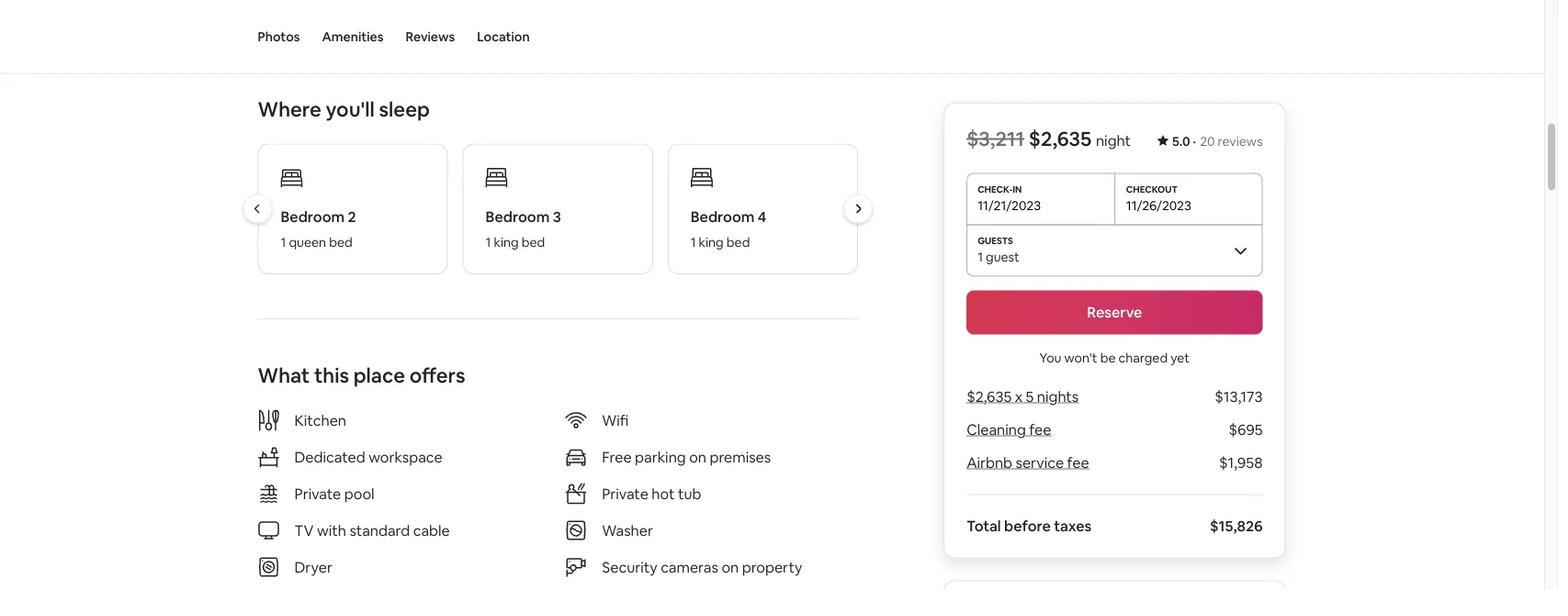 Task type: vqa. For each thing, say whether or not it's contained in the screenshot.


Task type: locate. For each thing, give the bounding box(es) containing it.
offers
[[410, 362, 466, 389]]

bedroom inside bedroom 4 1 king bed
[[691, 207, 755, 226]]

2 horizontal spatial bed
[[727, 234, 750, 251]]

premises
[[710, 448, 771, 467]]

bed for 2
[[329, 234, 353, 251]]

private down dedicated
[[295, 485, 341, 503]]

1 horizontal spatial king
[[699, 234, 724, 251]]

bed inside bedroom 4 1 king bed
[[727, 234, 750, 251]]

king inside the bedroom 3 1 king bed
[[494, 234, 519, 251]]

security
[[602, 558, 658, 577]]

11/26/2023
[[1126, 197, 1192, 214]]

1 horizontal spatial bedroom
[[486, 207, 550, 226]]

1
[[281, 234, 286, 251], [486, 234, 491, 251], [691, 234, 696, 251], [978, 249, 983, 265]]

bedroom inside bedroom 2 1 queen bed
[[281, 207, 345, 226]]

cleaning
[[967, 421, 1026, 440]]

reserve
[[1087, 303, 1143, 322]]

king inside bedroom 4 1 king bed
[[699, 234, 724, 251]]

1 for bedroom 3
[[486, 234, 491, 251]]

5.0 · 20 reviews
[[1173, 133, 1263, 150]]

property
[[742, 558, 803, 577]]

2 king from the left
[[699, 234, 724, 251]]

on right parking
[[689, 448, 707, 467]]

3 bedroom from the left
[[691, 207, 755, 226]]

1 inside bedroom 4 1 king bed
[[691, 234, 696, 251]]

bedroom left 3
[[486, 207, 550, 226]]

washer
[[602, 521, 653, 540]]

bedroom inside the bedroom 3 1 king bed
[[486, 207, 550, 226]]

1 vertical spatial $2,635
[[967, 388, 1012, 407]]

sleep
[[379, 96, 430, 122]]

dryer
[[295, 558, 333, 577]]

2 bedroom from the left
[[486, 207, 550, 226]]

0 horizontal spatial bed
[[329, 234, 353, 251]]

cameras
[[661, 558, 719, 577]]

wifi
[[602, 411, 629, 430]]

0 horizontal spatial private
[[295, 485, 341, 503]]

previous image
[[252, 204, 263, 215]]

bedroom left 4
[[691, 207, 755, 226]]

4
[[758, 207, 767, 226]]

1 vertical spatial on
[[722, 558, 739, 577]]

1 horizontal spatial $2,635
[[1029, 126, 1092, 152]]

on for parking
[[689, 448, 707, 467]]

reserve button
[[967, 291, 1263, 335]]

reviews
[[1218, 133, 1263, 150]]

2 private from the left
[[602, 485, 649, 503]]

bedroom for bedroom 3
[[486, 207, 550, 226]]

bed inside the bedroom 3 1 king bed
[[522, 234, 545, 251]]

$2,635 x 5 nights
[[967, 388, 1079, 407]]

$3,211 $2,635 night
[[967, 126, 1131, 152]]

1 inside popup button
[[978, 249, 983, 265]]

0 horizontal spatial on
[[689, 448, 707, 467]]

where you'll sleep
[[258, 96, 430, 122]]

taxes
[[1054, 517, 1092, 536]]

private
[[295, 485, 341, 503], [602, 485, 649, 503]]

2 horizontal spatial bedroom
[[691, 207, 755, 226]]

fee right service
[[1067, 454, 1090, 473]]

$3,211
[[967, 126, 1025, 152]]

fee up service
[[1029, 421, 1052, 440]]

won't
[[1065, 350, 1098, 366]]

tv
[[295, 521, 314, 540]]

1 inside bedroom 2 1 queen bed
[[281, 234, 286, 251]]

pool
[[344, 485, 374, 503]]

reviews button
[[406, 0, 455, 74]]

private for private pool
[[295, 485, 341, 503]]

3 bed from the left
[[727, 234, 750, 251]]

0 vertical spatial on
[[689, 448, 707, 467]]

1 guest
[[978, 249, 1020, 265]]

1 horizontal spatial bed
[[522, 234, 545, 251]]

free parking on premises
[[602, 448, 771, 467]]

3
[[553, 207, 561, 226]]

before
[[1004, 517, 1051, 536]]

night
[[1096, 131, 1131, 150]]

0 vertical spatial fee
[[1029, 421, 1052, 440]]

airbnb
[[967, 454, 1013, 473]]

king for bedroom 3
[[494, 234, 519, 251]]

1 bedroom from the left
[[281, 207, 345, 226]]

bed inside bedroom 2 1 queen bed
[[329, 234, 353, 251]]

security cameras on property
[[602, 558, 803, 577]]

1 bed from the left
[[329, 234, 353, 251]]

1 private from the left
[[295, 485, 341, 503]]

11/21/2023
[[978, 197, 1041, 214]]

photos
[[258, 28, 300, 45]]

bedroom
[[281, 207, 345, 226], [486, 207, 550, 226], [691, 207, 755, 226]]

private pool
[[295, 485, 374, 503]]

on right cameras
[[722, 558, 739, 577]]

5.0
[[1173, 133, 1191, 150]]

king
[[494, 234, 519, 251], [699, 234, 724, 251]]

$2,635
[[1029, 126, 1092, 152], [967, 388, 1012, 407]]

on
[[689, 448, 707, 467], [722, 558, 739, 577]]

kitchen
[[295, 411, 346, 430]]

bedroom for bedroom 2
[[281, 207, 345, 226]]

1 king from the left
[[494, 234, 519, 251]]

where
[[258, 96, 321, 122]]

private hot tub
[[602, 485, 702, 503]]

airbnb service fee button
[[967, 454, 1090, 473]]

standard
[[350, 521, 410, 540]]

1 horizontal spatial on
[[722, 558, 739, 577]]

amenities
[[322, 28, 384, 45]]

$2,635 left x
[[967, 388, 1012, 407]]

free
[[602, 448, 632, 467]]

x
[[1015, 388, 1023, 407]]

bedroom 3 1 king bed
[[486, 207, 561, 251]]

0 horizontal spatial bedroom
[[281, 207, 345, 226]]

5
[[1026, 388, 1034, 407]]

bedroom up queen on the top
[[281, 207, 345, 226]]

cleaning fee button
[[967, 421, 1052, 440]]

photos button
[[258, 0, 300, 74]]

private up washer
[[602, 485, 649, 503]]

1 horizontal spatial private
[[602, 485, 649, 503]]

bed
[[329, 234, 353, 251], [522, 234, 545, 251], [727, 234, 750, 251]]

what this place offers
[[258, 362, 466, 389]]

0 horizontal spatial fee
[[1029, 421, 1052, 440]]

total
[[967, 517, 1001, 536]]

$2,635 left night
[[1029, 126, 1092, 152]]

1 vertical spatial fee
[[1067, 454, 1090, 473]]

1 for bedroom 4
[[691, 234, 696, 251]]

0 horizontal spatial king
[[494, 234, 519, 251]]

2 bed from the left
[[522, 234, 545, 251]]

fee
[[1029, 421, 1052, 440], [1067, 454, 1090, 473]]

service
[[1016, 454, 1064, 473]]

$2,635 x 5 nights button
[[967, 388, 1079, 407]]

1 inside the bedroom 3 1 king bed
[[486, 234, 491, 251]]

this
[[314, 362, 349, 389]]



Task type: describe. For each thing, give the bounding box(es) containing it.
queen
[[289, 234, 326, 251]]

workspace
[[369, 448, 443, 467]]

airbnb service fee
[[967, 454, 1090, 473]]

dedicated workspace
[[295, 448, 443, 467]]

1 for bedroom 2
[[281, 234, 286, 251]]

$15,826
[[1210, 517, 1263, 536]]

bed for 4
[[727, 234, 750, 251]]

cleaning fee
[[967, 421, 1052, 440]]

you
[[1040, 350, 1062, 366]]

dedicated
[[295, 448, 365, 467]]

parking
[[635, 448, 686, 467]]

private for private hot tub
[[602, 485, 649, 503]]

2
[[348, 207, 356, 226]]

0 horizontal spatial $2,635
[[967, 388, 1012, 407]]

yet
[[1171, 350, 1190, 366]]

be
[[1101, 350, 1116, 366]]

bedroom 4 1 king bed
[[691, 207, 767, 251]]

$695
[[1229, 421, 1263, 440]]

total before taxes
[[967, 517, 1092, 536]]

what
[[258, 362, 310, 389]]

0 vertical spatial $2,635
[[1029, 126, 1092, 152]]

1 horizontal spatial fee
[[1067, 454, 1090, 473]]

bedroom 2 1 queen bed
[[281, 207, 356, 251]]

bed for 3
[[522, 234, 545, 251]]

charged
[[1119, 350, 1168, 366]]

20
[[1200, 133, 1215, 150]]

location
[[477, 28, 530, 45]]

next image
[[853, 204, 864, 215]]

location button
[[477, 0, 530, 74]]

$13,173
[[1215, 388, 1263, 407]]

place
[[353, 362, 405, 389]]

guest
[[986, 249, 1020, 265]]

you'll
[[326, 96, 375, 122]]

nights
[[1037, 388, 1079, 407]]

amenities button
[[322, 0, 384, 74]]

tub
[[678, 485, 702, 503]]

1 guest button
[[967, 225, 1263, 276]]

with
[[317, 521, 346, 540]]

tv with standard cable
[[295, 521, 450, 540]]

bedroom for bedroom 4
[[691, 207, 755, 226]]

hot
[[652, 485, 675, 503]]

you won't be charged yet
[[1040, 350, 1190, 366]]

·
[[1193, 133, 1197, 150]]

$1,958
[[1219, 454, 1263, 473]]

king for bedroom 4
[[699, 234, 724, 251]]

on for cameras
[[722, 558, 739, 577]]

cable
[[413, 521, 450, 540]]

reviews
[[406, 28, 455, 45]]



